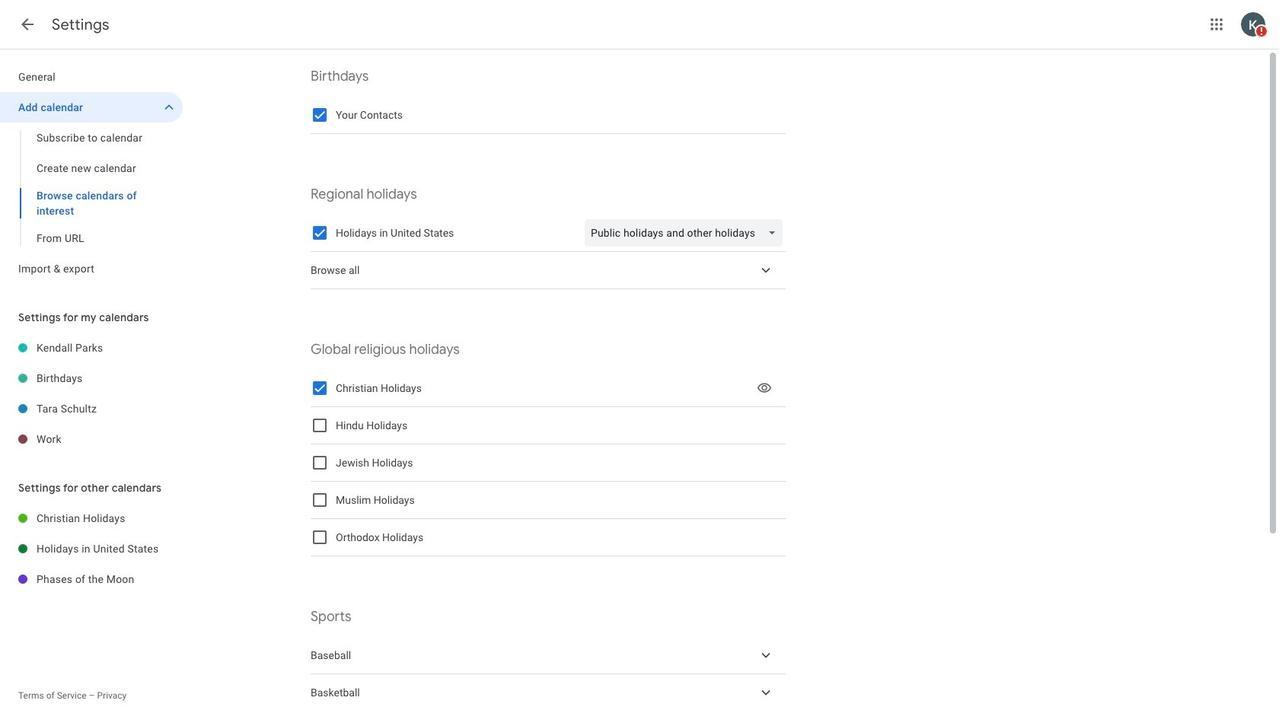 Task type: locate. For each thing, give the bounding box(es) containing it.
1 vertical spatial tree
[[0, 333, 183, 455]]

christian holidays tree item
[[0, 503, 183, 534]]

2 vertical spatial tree
[[0, 503, 183, 595]]

None field
[[585, 219, 789, 247]]

kendall parks tree item
[[0, 333, 183, 363]]

tree item
[[311, 252, 786, 289], [311, 637, 786, 675], [311, 675, 786, 707]]

holidays in united states tree item
[[0, 534, 183, 564]]

3 tree item from the top
[[311, 675, 786, 707]]

1 tree from the top
[[0, 62, 183, 284]]

heading
[[52, 15, 109, 34]]

go back image
[[18, 15, 37, 33]]

tree
[[0, 62, 183, 284], [0, 333, 183, 455], [0, 503, 183, 595]]

0 vertical spatial tree
[[0, 62, 183, 284]]

group
[[0, 123, 183, 254]]



Task type: vqa. For each thing, say whether or not it's contained in the screenshot.
Meetings Tree Item
no



Task type: describe. For each thing, give the bounding box(es) containing it.
phases of the moon tree item
[[0, 564, 183, 595]]

birthdays tree item
[[0, 363, 183, 394]]

tara schultz tree item
[[0, 394, 183, 424]]

2 tree item from the top
[[311, 637, 786, 675]]

3 tree from the top
[[0, 503, 183, 595]]

1 tree item from the top
[[311, 252, 786, 289]]

2 tree from the top
[[0, 333, 183, 455]]

work tree item
[[0, 424, 183, 455]]

add calendar tree item
[[0, 92, 183, 123]]



